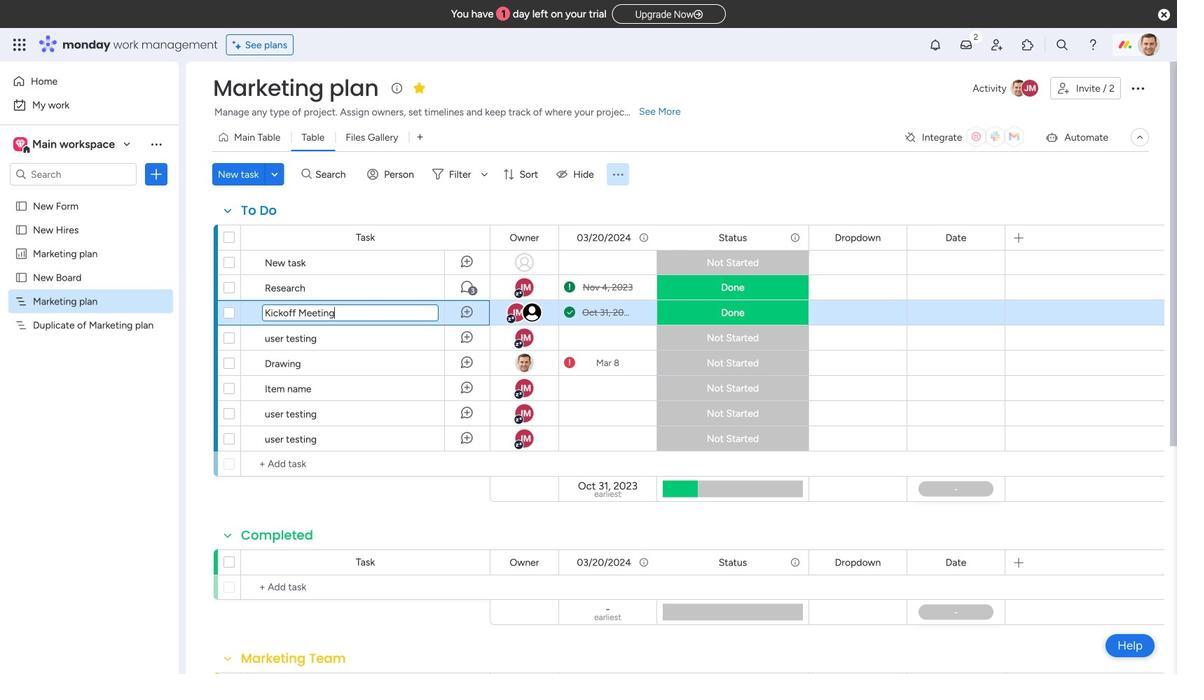 Task type: vqa. For each thing, say whether or not it's contained in the screenshot.
component icon
no



Task type: describe. For each thing, give the bounding box(es) containing it.
Search in workspace field
[[29, 166, 117, 183]]

workspace options image
[[149, 137, 163, 151]]

column information image
[[638, 557, 650, 569]]

2 image
[[970, 29, 982, 44]]

notifications image
[[929, 38, 943, 52]]

1 v2 overdue deadline image from the top
[[564, 281, 575, 294]]

add view image
[[417, 132, 423, 142]]

monday marketplace image
[[1021, 38, 1035, 52]]

help image
[[1086, 38, 1100, 52]]

2 public board image from the top
[[15, 271, 28, 285]]

v2 search image
[[302, 167, 312, 182]]

public dashboard image
[[15, 247, 28, 261]]

arrow down image
[[476, 166, 493, 183]]

show board description image
[[389, 81, 405, 95]]

dapulse rightstroke image
[[694, 9, 703, 20]]

2 v2 overdue deadline image from the top
[[564, 357, 575, 370]]

invite members image
[[990, 38, 1004, 52]]

remove from favorites image
[[412, 81, 426, 95]]

see plans image
[[232, 37, 245, 53]]

2 vertical spatial option
[[0, 194, 179, 197]]

select product image
[[13, 38, 27, 52]]

menu image
[[611, 167, 625, 182]]

1 public board image from the top
[[15, 224, 28, 237]]



Task type: locate. For each thing, give the bounding box(es) containing it.
dapulse close image
[[1158, 8, 1170, 22]]

1 horizontal spatial options image
[[1130, 80, 1146, 97]]

0 vertical spatial options image
[[1130, 80, 1146, 97]]

public board image up public dashboard icon
[[15, 224, 28, 237]]

1 vertical spatial + add task text field
[[248, 580, 484, 596]]

0 vertical spatial option
[[8, 70, 170, 93]]

public board image
[[15, 224, 28, 237], [15, 271, 28, 285]]

1 workspace image from the left
[[13, 137, 27, 152]]

1 + add task text field from the top
[[248, 456, 484, 473]]

0 vertical spatial + add task text field
[[248, 456, 484, 473]]

None field
[[210, 74, 382, 103], [238, 202, 280, 220], [506, 230, 543, 246], [574, 230, 635, 246], [715, 230, 751, 246], [832, 230, 885, 246], [942, 230, 970, 246], [263, 306, 438, 321], [238, 527, 317, 545], [506, 555, 543, 571], [574, 555, 635, 571], [715, 555, 751, 571], [832, 555, 885, 571], [942, 555, 970, 571], [238, 650, 349, 669], [210, 74, 382, 103], [238, 202, 280, 220], [506, 230, 543, 246], [574, 230, 635, 246], [715, 230, 751, 246], [832, 230, 885, 246], [942, 230, 970, 246], [263, 306, 438, 321], [238, 527, 317, 545], [506, 555, 543, 571], [574, 555, 635, 571], [715, 555, 751, 571], [832, 555, 885, 571], [942, 555, 970, 571], [238, 650, 349, 669]]

options image down the terry turtle icon
[[1130, 80, 1146, 97]]

public board image
[[15, 200, 28, 213]]

1 vertical spatial options image
[[149, 167, 163, 182]]

public board image down public dashboard icon
[[15, 271, 28, 285]]

terry turtle image
[[1138, 34, 1160, 56]]

update feed image
[[959, 38, 973, 52]]

search everything image
[[1055, 38, 1069, 52]]

angle down image
[[271, 169, 278, 180]]

options image
[[1130, 80, 1146, 97], [149, 167, 163, 182]]

1 vertical spatial public board image
[[15, 271, 28, 285]]

option
[[8, 70, 170, 93], [8, 94, 170, 116], [0, 194, 179, 197]]

1 vertical spatial v2 overdue deadline image
[[564, 357, 575, 370]]

list box
[[0, 192, 179, 527]]

v2 overdue deadline image down v2 done deadline "image"
[[564, 357, 575, 370]]

workspace selection element
[[13, 136, 117, 154]]

collapse board header image
[[1135, 132, 1146, 143]]

2 workspace image from the left
[[16, 137, 25, 152]]

options image down "workspace options" image
[[149, 167, 163, 182]]

v2 overdue deadline image
[[564, 281, 575, 294], [564, 357, 575, 370]]

1 vertical spatial option
[[8, 94, 170, 116]]

2 + add task text field from the top
[[248, 580, 484, 596]]

+ Add task text field
[[248, 456, 484, 473], [248, 580, 484, 596]]

0 vertical spatial public board image
[[15, 224, 28, 237]]

0 vertical spatial v2 overdue deadline image
[[564, 281, 575, 294]]

v2 done deadline image
[[564, 306, 575, 320]]

workspace image
[[13, 137, 27, 152], [16, 137, 25, 152]]

Search field
[[312, 165, 354, 184]]

column information image
[[638, 232, 650, 244], [790, 232, 801, 244], [790, 557, 801, 569]]

0 horizontal spatial options image
[[149, 167, 163, 182]]

v2 overdue deadline image up v2 done deadline "image"
[[564, 281, 575, 294]]



